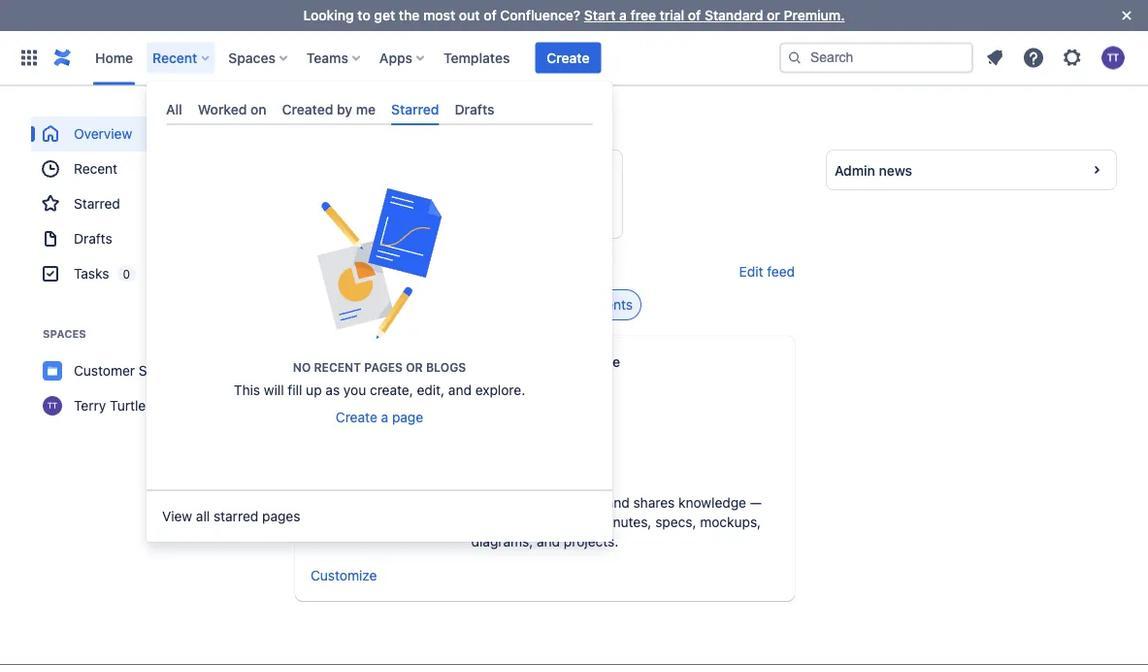 Task type: locate. For each thing, give the bounding box(es) containing it.
0 vertical spatial up
[[326, 118, 342, 132]]

the
[[399, 7, 420, 23]]

spaces inside spaces popup button
[[228, 50, 276, 66]]

starred down recent link at the top of page
[[74, 196, 120, 212]]

starred up left
[[391, 101, 439, 117]]

customer support up "minutes"
[[347, 182, 440, 195]]

looking to get the most out of confluence? start a free trial of standard or premium.
[[303, 7, 845, 23]]

1 vertical spatial up
[[306, 382, 322, 398]]

terry turtle
[[74, 398, 146, 414]]

files,
[[524, 514, 554, 530]]

fill
[[288, 382, 302, 398]]

specs,
[[656, 514, 697, 530]]

and down blogs
[[448, 382, 472, 398]]

me
[[356, 101, 376, 117]]

or
[[767, 7, 781, 23], [406, 360, 423, 374]]

recent
[[314, 360, 361, 374]]

1 horizontal spatial confluence
[[548, 353, 620, 369]]

banner containing home
[[0, 31, 1149, 85]]

1 horizontal spatial create
[[547, 50, 590, 66]]

where for you
[[346, 118, 388, 132]]

pages
[[364, 360, 403, 374], [262, 508, 300, 525]]

1 horizontal spatial support
[[399, 182, 440, 195]]

1 horizontal spatial recent
[[153, 50, 197, 66]]

drafts up off
[[455, 101, 495, 117]]

where down me
[[346, 118, 388, 132]]

1 vertical spatial a
[[381, 409, 389, 425]]

announcements button
[[499, 289, 642, 320]]

shares
[[634, 495, 675, 511]]

0 vertical spatial where
[[346, 118, 388, 132]]

1 horizontal spatial where
[[417, 495, 456, 511]]

0 vertical spatial to
[[358, 7, 371, 23]]

confluence image
[[50, 46, 74, 69], [50, 46, 74, 69]]

recent down overview at left
[[74, 161, 118, 177]]

a left page
[[381, 409, 389, 425]]

customer support link up "minutes"
[[347, 182, 440, 195]]

25
[[350, 209, 363, 222]]

0 horizontal spatial recent
[[74, 161, 118, 177]]

0 vertical spatial support
[[399, 182, 440, 195]]

spaces down tasks
[[43, 328, 86, 340]]

home
[[95, 50, 133, 66]]

your up discuss
[[459, 495, 487, 511]]

where inside 'confluence is where your team collaborates and shares knowledge — create, share and discuss your files, ideas, minutes, specs, mockups, diagrams, and projects.'
[[417, 495, 456, 511]]

1 vertical spatial recent
[[74, 161, 118, 177]]

support up ago
[[399, 182, 440, 195]]

2 of from the left
[[688, 7, 701, 23]]

confluence down announcements
[[548, 353, 620, 369]]

where
[[346, 118, 388, 132], [417, 495, 456, 511]]

0 vertical spatial you
[[391, 118, 417, 132]]

0 vertical spatial your
[[459, 495, 487, 511]]

customer up visited 25 minutes ago at the left of the page
[[347, 182, 396, 195]]

view all starred pages
[[162, 508, 300, 525]]

0 horizontal spatial customer support
[[74, 363, 189, 379]]

feed
[[767, 264, 795, 280]]

0 vertical spatial or
[[767, 7, 781, 23]]

Search field
[[780, 42, 974, 73]]

spaces
[[228, 50, 276, 66], [43, 328, 86, 340]]

up left "as" at bottom left
[[306, 382, 322, 398]]

0 horizontal spatial confluence
[[328, 495, 400, 511]]

to for looking
[[358, 7, 371, 23]]

recent up all
[[153, 50, 197, 66]]

1 vertical spatial to
[[532, 353, 545, 369]]

all
[[166, 101, 182, 117]]

drafts inside tab list
[[455, 101, 495, 117]]

0 horizontal spatial a
[[381, 409, 389, 425]]

visited
[[312, 209, 347, 222]]

customer support link up turtle
[[31, 353, 264, 388]]

1 horizontal spatial spaces
[[228, 50, 276, 66]]

0 horizontal spatial pages
[[262, 508, 300, 525]]

create, inside 'confluence is where your team collaborates and shares knowledge — create, share and discuss your files, ideas, minutes, specs, mockups, diagrams, and projects.'
[[329, 514, 372, 530]]

of right out
[[484, 7, 497, 23]]

apps button
[[374, 42, 432, 73]]

and
[[448, 382, 472, 398], [606, 495, 630, 511], [414, 514, 438, 530], [537, 534, 560, 550]]

confluence is where your team collaborates and shares knowledge — create, share and discuss your files, ideas, minutes, specs, mockups, diagrams, and projects.
[[328, 495, 762, 550]]

your
[[459, 495, 487, 511], [493, 514, 520, 530]]

your down team
[[493, 514, 520, 530]]

1 vertical spatial create
[[336, 409, 378, 425]]

to for welcome
[[532, 353, 545, 369]]

1 horizontal spatial customer
[[347, 182, 396, 195]]

your profile and preferences image
[[1102, 46, 1125, 69]]

on
[[251, 101, 267, 117]]

0 horizontal spatial where
[[346, 118, 388, 132]]

1 vertical spatial pages
[[262, 508, 300, 525]]

appswitcher icon image
[[17, 46, 41, 69]]

create
[[547, 50, 590, 66], [336, 409, 378, 425]]

as
[[326, 382, 340, 398]]

spaces up on
[[228, 50, 276, 66]]

0 horizontal spatial drafts
[[74, 231, 112, 247]]

or up edit,
[[406, 360, 423, 374]]

trial
[[660, 7, 685, 23]]

create, left the share
[[329, 514, 372, 530]]

0 horizontal spatial of
[[484, 7, 497, 23]]

by
[[337, 101, 353, 117]]

you right "as" at bottom left
[[344, 382, 366, 398]]

starred link
[[31, 186, 264, 221]]

confluence
[[548, 353, 620, 369], [328, 495, 400, 511]]

1 vertical spatial where
[[417, 495, 456, 511]]

worked on
[[198, 101, 267, 117]]

no recent pages or blogs this will fill up as you create, edit, and explore.
[[234, 360, 526, 398]]

banner
[[0, 31, 1149, 85]]

create link
[[535, 42, 602, 73]]

recent inside group
[[74, 161, 118, 177]]

support
[[399, 182, 440, 195], [139, 363, 189, 379]]

0 horizontal spatial your
[[459, 495, 487, 511]]

a
[[620, 7, 627, 23], [381, 409, 389, 425]]

create, up 'create a page'
[[370, 382, 413, 398]]

pages right recent
[[364, 360, 403, 374]]

terry
[[74, 398, 106, 414]]

tab list
[[158, 93, 601, 125]]

where for your
[[417, 495, 456, 511]]

1 horizontal spatial drafts
[[455, 101, 495, 117]]

0 horizontal spatial spaces
[[43, 328, 86, 340]]

admin
[[835, 162, 876, 178]]

templates link
[[438, 42, 516, 73]]

announcements
[[531, 297, 633, 313]]

0 vertical spatial customer
[[347, 182, 396, 195]]

home link
[[89, 42, 139, 73]]

tab list containing all
[[158, 93, 601, 125]]

to left the get
[[358, 7, 371, 23]]

up down created by me
[[326, 118, 342, 132]]

create,
[[370, 382, 413, 398], [329, 514, 372, 530]]

diagrams,
[[472, 534, 533, 550]]

minutes,
[[598, 514, 652, 530]]

0 horizontal spatial create
[[336, 409, 378, 425]]

search image
[[787, 50, 803, 66]]

0 vertical spatial drafts
[[455, 101, 495, 117]]

where right is
[[417, 495, 456, 511]]

1 vertical spatial you
[[344, 382, 366, 398]]

create inside global element
[[547, 50, 590, 66]]

1 horizontal spatial of
[[688, 7, 701, 23]]

and down files,
[[537, 534, 560, 550]]

1 horizontal spatial your
[[493, 514, 520, 530]]

1 horizontal spatial a
[[620, 7, 627, 23]]

0 horizontal spatial up
[[306, 382, 322, 398]]

of
[[484, 7, 497, 23], [688, 7, 701, 23]]

you left left
[[391, 118, 417, 132]]

admin news button
[[827, 150, 1117, 189]]

of right trial
[[688, 7, 701, 23]]

starred
[[391, 101, 439, 117], [74, 196, 120, 212]]

pages right starred
[[262, 508, 300, 525]]

1 horizontal spatial pages
[[364, 360, 403, 374]]

to right welcome
[[532, 353, 545, 369]]

customer support up turtle
[[74, 363, 189, 379]]

to
[[358, 7, 371, 23], [532, 353, 545, 369]]

group containing overview
[[31, 117, 264, 291]]

0 horizontal spatial customer
[[74, 363, 135, 379]]

start
[[584, 7, 616, 23]]

customer up terry turtle
[[74, 363, 135, 379]]

recent
[[153, 50, 197, 66], [74, 161, 118, 177]]

0 horizontal spatial customer support link
[[31, 353, 264, 388]]

1 horizontal spatial customer support
[[347, 182, 440, 195]]

1 horizontal spatial to
[[532, 353, 545, 369]]

or right standard
[[767, 7, 781, 23]]

create for create a page
[[336, 409, 378, 425]]

confluence up the share
[[328, 495, 400, 511]]

customer support
[[347, 182, 440, 195], [74, 363, 189, 379]]

0 vertical spatial customer support link
[[347, 182, 440, 195]]

drafts up tasks
[[74, 231, 112, 247]]

create down looking to get the most out of confluence? start a free trial of standard or premium.
[[547, 50, 590, 66]]

1 vertical spatial create,
[[329, 514, 372, 530]]

create for create
[[547, 50, 590, 66]]

create, inside no recent pages or blogs this will fill up as you create, edit, and explore.
[[370, 382, 413, 398]]

0 vertical spatial create,
[[370, 382, 413, 398]]

created by me
[[282, 101, 376, 117]]

create down "as" at bottom left
[[336, 409, 378, 425]]

0 horizontal spatial or
[[406, 360, 423, 374]]

0 horizontal spatial to
[[358, 7, 371, 23]]

up inside no recent pages or blogs this will fill up as you create, edit, and explore.
[[306, 382, 322, 398]]

1 vertical spatial or
[[406, 360, 423, 374]]

0 horizontal spatial starred
[[74, 196, 120, 212]]

off
[[451, 118, 474, 132]]

0 vertical spatial recent
[[153, 50, 197, 66]]

recent link
[[31, 151, 264, 186]]

0 horizontal spatial support
[[139, 363, 189, 379]]

and inside no recent pages or blogs this will fill up as you create, edit, and explore.
[[448, 382, 472, 398]]

1 vertical spatial customer
[[74, 363, 135, 379]]

group
[[31, 117, 264, 291]]

0 vertical spatial create
[[547, 50, 590, 66]]

0 horizontal spatial you
[[344, 382, 366, 398]]

0 vertical spatial a
[[620, 7, 627, 23]]

0 vertical spatial customer support
[[347, 182, 440, 195]]

left
[[420, 118, 448, 132]]

up
[[326, 118, 342, 132], [306, 382, 322, 398]]

created
[[282, 101, 333, 117]]

0 vertical spatial spaces
[[228, 50, 276, 66]]

customer
[[347, 182, 396, 195], [74, 363, 135, 379]]

0 vertical spatial pages
[[364, 360, 403, 374]]

1 vertical spatial confluence
[[328, 495, 400, 511]]

a left free
[[620, 7, 627, 23]]

create a page
[[336, 409, 423, 425]]

0 vertical spatial starred
[[391, 101, 439, 117]]

apps
[[380, 50, 413, 66]]

support up terry turtle link
[[139, 363, 189, 379]]



Task type: describe. For each thing, give the bounding box(es) containing it.
welcome
[[470, 353, 528, 369]]

visited 25 minutes ago
[[312, 209, 428, 222]]

team
[[491, 495, 522, 511]]

confluence?
[[500, 7, 581, 23]]

drafts link
[[31, 221, 264, 256]]

terry turtle link
[[31, 388, 264, 423]]

pages inside view all starred pages link
[[262, 508, 300, 525]]

discuss
[[441, 514, 489, 530]]

customize link
[[311, 568, 377, 584]]

1 horizontal spatial you
[[391, 118, 417, 132]]

following button
[[295, 289, 395, 320]]

explore.
[[476, 382, 526, 398]]

ago
[[409, 209, 428, 222]]

1 vertical spatial support
[[139, 363, 189, 379]]

will
[[264, 382, 284, 398]]

page
[[392, 409, 423, 425]]

most
[[423, 7, 456, 23]]

close image
[[1116, 4, 1139, 27]]

all
[[196, 508, 210, 525]]

a inside create a page link
[[381, 409, 389, 425]]

collaborates
[[526, 495, 603, 511]]

happening
[[409, 265, 479, 279]]

confluence inside 'confluence is where your team collaborates and shares knowledge — create, share and discuss your files, ideas, minutes, specs, mockups, diagrams, and projects.'
[[328, 495, 400, 511]]

you inside no recent pages or blogs this will fill up as you create, edit, and explore.
[[344, 382, 366, 398]]

start a free trial of standard or premium. link
[[584, 7, 845, 23]]

pick
[[295, 118, 323, 132]]

tasks
[[74, 266, 109, 282]]

starred
[[214, 508, 259, 525]]

worked
[[198, 101, 247, 117]]

discover
[[295, 265, 356, 279]]

discover what's happening
[[295, 265, 479, 279]]

overview link
[[31, 117, 264, 151]]

global element
[[12, 31, 776, 85]]

1 vertical spatial starred
[[74, 196, 120, 212]]

1 horizontal spatial starred
[[391, 101, 439, 117]]

no
[[293, 360, 311, 374]]

1 vertical spatial spaces
[[43, 328, 86, 340]]

recent inside popup button
[[153, 50, 197, 66]]

standard
[[705, 7, 764, 23]]

create a page link
[[336, 408, 423, 427]]

edit
[[739, 264, 764, 280]]

knowledge
[[679, 495, 747, 511]]

1 horizontal spatial customer support link
[[347, 182, 440, 195]]

is
[[404, 495, 414, 511]]

edit feed
[[739, 264, 795, 280]]

admin news
[[835, 162, 913, 178]]

welcome to confluence
[[470, 353, 620, 369]]

share
[[376, 514, 411, 530]]

pages inside no recent pages or blogs this will fill up as you create, edit, and explore.
[[364, 360, 403, 374]]

edit feed button
[[739, 262, 795, 282]]

customize
[[311, 568, 377, 584]]

view all starred pages link
[[147, 497, 613, 536]]

1 vertical spatial customer support link
[[31, 353, 264, 388]]

spaces button
[[223, 42, 295, 73]]

1 vertical spatial customer support
[[74, 363, 189, 379]]

overview
[[74, 126, 132, 142]]

help icon image
[[1022, 46, 1046, 69]]

premium.
[[784, 7, 845, 23]]

—
[[750, 495, 762, 511]]

news
[[879, 162, 913, 178]]

edit,
[[417, 382, 445, 398]]

0
[[123, 267, 130, 281]]

1 vertical spatial your
[[493, 514, 520, 530]]

notification icon image
[[984, 46, 1007, 69]]

teams button
[[301, 42, 368, 73]]

blogs
[[426, 360, 466, 374]]

recent button
[[147, 42, 217, 73]]

get
[[374, 7, 395, 23]]

free
[[631, 7, 656, 23]]

following
[[327, 297, 386, 313]]

what's
[[359, 265, 406, 279]]

unstar this space image
[[237, 398, 252, 414]]

1 horizontal spatial or
[[767, 7, 781, 23]]

projects.
[[564, 534, 619, 550]]

1 horizontal spatial up
[[326, 118, 342, 132]]

0 vertical spatial confluence
[[548, 353, 620, 369]]

out
[[459, 7, 480, 23]]

1 of from the left
[[484, 7, 497, 23]]

settings icon image
[[1061, 46, 1085, 69]]

mockups,
[[700, 514, 761, 530]]

templates
[[444, 50, 510, 66]]

this
[[234, 382, 260, 398]]

ideas,
[[557, 514, 595, 530]]

pick up where you left off
[[295, 118, 474, 132]]

turtle
[[110, 398, 146, 414]]

minutes
[[366, 209, 406, 222]]

view
[[162, 508, 192, 525]]

and right the share
[[414, 514, 438, 530]]

and up minutes,
[[606, 495, 630, 511]]

looking
[[303, 7, 354, 23]]

1 vertical spatial drafts
[[74, 231, 112, 247]]

or inside no recent pages or blogs this will fill up as you create, edit, and explore.
[[406, 360, 423, 374]]



Task type: vqa. For each thing, say whether or not it's contained in the screenshot.
DEFAULT DASHBOARD
no



